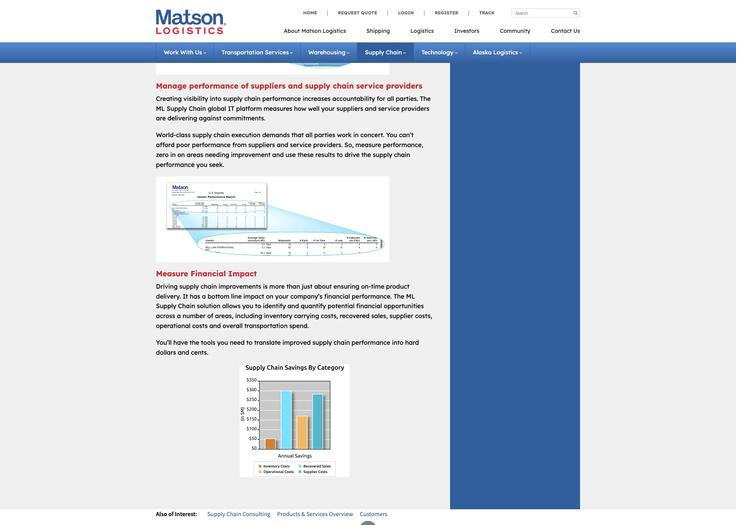 Task type: vqa. For each thing, say whether or not it's contained in the screenshot.
second (CA) from the bottom of the page
no



Task type: describe. For each thing, give the bounding box(es) containing it.
you inside the driving supply chain improvements is more than just about ensuring on-time product delivery. it has a bottom line impact on your company's financial performance. the ml supply chain solution allows you to identify and quantify potential financial opportunities across a number of areas, including inventory carrying costs, recovered sales, supplier costs, operational costs and overall transportation spend.
[[242, 302, 253, 310]]

also
[[156, 510, 167, 518]]

track link
[[469, 10, 495, 16]]

poor
[[176, 141, 190, 149]]

product
[[386, 283, 410, 290]]

customers link
[[360, 510, 388, 518]]

service inside creating visibility into supply chain performance increases accountability for all parties. the ml supply chain global it platform measures how well your suppliers and service providers are delivering against commitments.
[[378, 105, 400, 112]]

supply right interest:
[[207, 510, 225, 518]]

transportation
[[244, 322, 288, 330]]

use
[[286, 151, 296, 159]]

2 horizontal spatial logistics
[[493, 49, 518, 56]]

areas
[[187, 151, 203, 159]]

0 vertical spatial services
[[265, 49, 289, 56]]

Search search field
[[512, 9, 580, 17]]

0 horizontal spatial us
[[195, 49, 202, 56]]

you'll
[[156, 339, 172, 347]]

interest:
[[175, 510, 197, 518]]

and down 'demands'
[[277, 141, 288, 149]]

has
[[190, 292, 200, 300]]

alaska
[[473, 49, 492, 56]]

you'll have the tools you need to translate improved supply chain performance into hard dollars and cents.
[[156, 339, 419, 356]]

0 vertical spatial suppliers
[[251, 81, 286, 91]]

translate
[[254, 339, 281, 347]]

into inside you'll have the tools you need to translate improved supply chain performance into hard dollars and cents.
[[392, 339, 404, 347]]

operational
[[156, 322, 191, 330]]

logistics link
[[400, 25, 444, 39]]

suppliers inside creating visibility into supply chain performance increases accountability for all parties. the ml supply chain global it platform measures how well your suppliers and service providers are delivering against commitments.
[[337, 105, 363, 112]]

creating visibility into supply chain performance increases accountability for all parties. the ml supply chain global it platform measures how well your suppliers and service providers are delivering against commitments.
[[156, 95, 431, 122]]

investors
[[455, 27, 480, 34]]

work
[[164, 49, 179, 56]]

about matson logistics link
[[284, 25, 356, 39]]

login link
[[388, 10, 424, 16]]

performance,
[[383, 141, 423, 149]]

1 horizontal spatial in
[[353, 131, 359, 139]]

afford
[[156, 141, 175, 149]]

supply down shipping link
[[365, 49, 384, 56]]

on inside the driving supply chain improvements is more than just about ensuring on-time product delivery. it has a bottom line impact on your company's financial performance. the ml supply chain solution allows you to identify and quantify potential financial opportunities across a number of areas, including inventory carrying costs, recovered sales, supplier costs, operational costs and overall transportation spend.
[[266, 292, 274, 300]]

so,
[[345, 141, 354, 149]]

areas,
[[215, 312, 234, 320]]

request quote link
[[327, 10, 388, 16]]

the inside world-class supply chain execution demands that all parties work in concert. you can't afford poor performance from suppliers and service providers. so, measure performance, zero in on areas needing improvement and use these results to drive the supply chain performance you seek.
[[362, 151, 371, 159]]

1 vertical spatial services
[[306, 510, 328, 518]]

0 vertical spatial providers
[[386, 81, 423, 91]]

and down areas,
[[209, 322, 221, 330]]

register
[[435, 10, 458, 15]]

performance up the needing
[[192, 141, 231, 149]]

and up creating visibility into supply chain performance increases accountability for all parties. the ml supply chain global it platform measures how well your suppliers and service providers are delivering against commitments.
[[288, 81, 303, 91]]

about matson logistics
[[284, 27, 346, 34]]

accountability
[[333, 95, 375, 103]]

us inside contact us link
[[574, 27, 580, 34]]

shipping link
[[356, 25, 400, 39]]

&
[[301, 510, 305, 518]]

financial
[[191, 269, 226, 279]]

0 vertical spatial of
[[241, 81, 249, 91]]

supply inside the driving supply chain improvements is more than just about ensuring on-time product delivery. it has a bottom line impact on your company's financial performance. the ml supply chain solution allows you to identify and quantify potential financial opportunities across a number of areas, including inventory carrying costs, recovered sales, supplier costs, operational costs and overall transportation spend.
[[156, 302, 176, 310]]

are
[[156, 114, 166, 122]]

the inside you'll have the tools you need to translate improved supply chain performance into hard dollars and cents.
[[190, 339, 199, 347]]

1 horizontal spatial a
[[202, 292, 206, 300]]

and left use
[[272, 151, 284, 159]]

overview
[[329, 510, 353, 518]]

chain inside the driving supply chain improvements is more than just about ensuring on-time product delivery. it has a bottom line impact on your company's financial performance. the ml supply chain solution allows you to identify and quantify potential financial opportunities across a number of areas, including inventory carrying costs, recovered sales, supplier costs, operational costs and overall transportation spend.
[[178, 302, 195, 310]]

sales,
[[371, 312, 388, 320]]

chain inside creating visibility into supply chain performance increases accountability for all parties. the ml supply chain global it platform measures how well your suppliers and service providers are delivering against commitments.
[[189, 105, 206, 112]]

improvements
[[219, 283, 261, 290]]

you inside you'll have the tools you need to translate improved supply chain performance into hard dollars and cents.
[[217, 339, 228, 347]]

cents.
[[191, 349, 208, 356]]

with
[[180, 49, 194, 56]]

contact
[[551, 27, 572, 34]]

quote
[[361, 10, 377, 15]]

community
[[500, 27, 531, 34]]

work with us link
[[164, 49, 206, 56]]

costs
[[192, 322, 208, 330]]

chain up the accountability
[[333, 81, 354, 91]]

solution
[[197, 302, 220, 310]]

delivering
[[168, 114, 197, 122]]

to inside you'll have the tools you need to translate improved supply chain performance into hard dollars and cents.
[[246, 339, 253, 347]]

1 horizontal spatial logistics
[[411, 27, 434, 34]]

0 vertical spatial service
[[356, 81, 384, 91]]

warehousing link
[[308, 49, 350, 56]]

more
[[269, 283, 285, 290]]

chain inside you'll have the tools you need to translate improved supply chain performance into hard dollars and cents.
[[334, 339, 350, 347]]

matson
[[302, 27, 321, 34]]

commitments.
[[223, 114, 266, 122]]

global
[[208, 105, 226, 112]]

measure
[[156, 269, 188, 279]]

and inside creating visibility into supply chain performance increases accountability for all parties. the ml supply chain global it platform measures how well your suppliers and service providers are delivering against commitments.
[[365, 105, 377, 112]]

also of interest:
[[156, 510, 197, 518]]

the inside creating visibility into supply chain performance increases accountability for all parties. the ml supply chain global it platform measures how well your suppliers and service providers are delivering against commitments.
[[420, 95, 431, 103]]

consulting
[[243, 510, 270, 518]]

supply inside creating visibility into supply chain performance increases accountability for all parties. the ml supply chain global it platform measures how well your suppliers and service providers are delivering against commitments.
[[223, 95, 243, 103]]

recovered
[[340, 312, 370, 320]]

request
[[338, 10, 360, 15]]

line
[[231, 292, 242, 300]]

results
[[316, 151, 335, 159]]

0 horizontal spatial of
[[168, 510, 174, 518]]

the inside the driving supply chain improvements is more than just about ensuring on-time product delivery. it has a bottom line impact on your company's financial performance. the ml supply chain solution allows you to identify and quantify potential financial opportunities across a number of areas, including inventory carrying costs, recovered sales, supplier costs, operational costs and overall transportation spend.
[[394, 292, 405, 300]]

performance inside you'll have the tools you need to translate improved supply chain performance into hard dollars and cents.
[[352, 339, 390, 347]]

opportunities
[[384, 302, 424, 310]]

top menu navigation
[[284, 25, 580, 39]]

hard
[[405, 339, 419, 347]]

performance inside creating visibility into supply chain performance increases accountability for all parties. the ml supply chain global it platform measures how well your suppliers and service providers are delivering against commitments.
[[262, 95, 301, 103]]

ml inside creating visibility into supply chain performance increases accountability for all parties. the ml supply chain global it platform measures how well your suppliers and service providers are delivering against commitments.
[[156, 105, 165, 112]]

supply chain
[[365, 49, 402, 56]]

demands
[[262, 131, 290, 139]]

1 horizontal spatial financial
[[356, 302, 382, 310]]

driving supply chain improvements is more than just about ensuring on-time product delivery. it has a bottom line impact on your company's financial performance. the ml supply chain solution allows you to identify and quantify potential financial opportunities across a number of areas, including inventory carrying costs, recovered sales, supplier costs, operational costs and overall transportation spend.
[[156, 283, 432, 330]]

login
[[398, 10, 414, 15]]

manage
[[156, 81, 187, 91]]

warehousing
[[308, 49, 346, 56]]

work with us
[[164, 49, 202, 56]]

just
[[302, 283, 313, 290]]

drive
[[345, 151, 360, 159]]

against
[[199, 114, 221, 122]]



Task type: locate. For each thing, give the bounding box(es) containing it.
1 vertical spatial financial
[[356, 302, 382, 310]]

supply up across
[[156, 302, 176, 310]]

your inside creating visibility into supply chain performance increases accountability for all parties. the ml supply chain global it platform measures how well your suppliers and service providers are delivering against commitments.
[[321, 105, 335, 112]]

into left hard
[[392, 339, 404, 347]]

in right the zero
[[170, 151, 176, 159]]

and down the accountability
[[365, 105, 377, 112]]

creating
[[156, 95, 182, 103]]

1 horizontal spatial us
[[574, 27, 580, 34]]

None search field
[[512, 9, 580, 17]]

from
[[232, 141, 247, 149]]

potential
[[328, 302, 355, 310]]

company's
[[290, 292, 323, 300]]

2 vertical spatial to
[[246, 339, 253, 347]]

providers up parties.
[[386, 81, 423, 91]]

0 horizontal spatial all
[[306, 131, 313, 139]]

improvement
[[231, 151, 271, 159]]

a
[[202, 292, 206, 300], [177, 312, 181, 320]]

a right has
[[202, 292, 206, 300]]

about
[[284, 27, 300, 34]]

us
[[574, 27, 580, 34], [195, 49, 202, 56]]

parties
[[314, 131, 335, 139]]

supply inside the driving supply chain improvements is more than just about ensuring on-time product delivery. it has a bottom line impact on your company's financial performance. the ml supply chain solution allows you to identify and quantify potential financial opportunities across a number of areas, including inventory carrying costs, recovered sales, supplier costs, operational costs and overall transportation spend.
[[179, 283, 199, 290]]

seek.
[[209, 161, 224, 169]]

0 vertical spatial the
[[362, 151, 371, 159]]

1 vertical spatial of
[[207, 312, 213, 320]]

into
[[210, 95, 221, 103], [392, 339, 404, 347]]

0 vertical spatial ml
[[156, 105, 165, 112]]

1 vertical spatial suppliers
[[337, 105, 363, 112]]

impact
[[243, 292, 264, 300]]

0 vertical spatial into
[[210, 95, 221, 103]]

0 horizontal spatial to
[[246, 339, 253, 347]]

financial
[[324, 292, 350, 300], [356, 302, 382, 310]]

2 vertical spatial of
[[168, 510, 174, 518]]

on down poor
[[178, 151, 185, 159]]

all inside creating visibility into supply chain performance increases accountability for all parties. the ml supply chain global it platform measures how well your suppliers and service providers are delivering against commitments.
[[387, 95, 394, 103]]

chain left the consulting
[[227, 510, 241, 518]]

chain inside creating visibility into supply chain performance increases accountability for all parties. the ml supply chain global it platform measures how well your suppliers and service providers are delivering against commitments.
[[244, 95, 261, 103]]

class
[[176, 131, 191, 139]]

section
[[442, 0, 589, 510]]

1 horizontal spatial on
[[266, 292, 274, 300]]

0 horizontal spatial logistics
[[323, 27, 346, 34]]

1 vertical spatial service
[[378, 105, 400, 112]]

spend.
[[289, 322, 309, 330]]

supply inside you'll have the tools you need to translate improved supply chain performance into hard dollars and cents.
[[313, 339, 332, 347]]

1 vertical spatial all
[[306, 131, 313, 139]]

service up for
[[356, 81, 384, 91]]

the up cents.
[[190, 339, 199, 347]]

providers down parties.
[[402, 105, 430, 112]]

your down more
[[275, 292, 289, 300]]

improved
[[283, 339, 311, 347]]

0 horizontal spatial into
[[210, 95, 221, 103]]

performance
[[189, 81, 239, 91], [262, 95, 301, 103], [192, 141, 231, 149], [156, 161, 195, 169], [352, 339, 390, 347]]

0 vertical spatial us
[[574, 27, 580, 34]]

0 horizontal spatial your
[[275, 292, 289, 300]]

performance.
[[352, 292, 392, 300]]

into inside creating visibility into supply chain performance increases accountability for all parties. the ml supply chain global it platform measures how well your suppliers and service providers are delivering against commitments.
[[210, 95, 221, 103]]

products & services overview
[[277, 510, 353, 518]]

and down company's
[[288, 302, 299, 310]]

to right need
[[246, 339, 253, 347]]

of down the solution
[[207, 312, 213, 320]]

your right well
[[321, 105, 335, 112]]

supply
[[365, 49, 384, 56], [167, 105, 187, 112], [156, 302, 176, 310], [207, 510, 225, 518]]

and down have at left
[[178, 349, 189, 356]]

service inside world-class supply chain execution demands that all parties work in concert. you can't afford poor performance from suppliers and service providers. so, measure performance, zero in on areas needing improvement and use these results to drive the supply chain performance you seek.
[[290, 141, 312, 149]]

matson logistics image
[[156, 10, 227, 34]]

including
[[235, 312, 262, 320]]

chain down the financial
[[201, 283, 217, 290]]

supply chain link
[[365, 49, 406, 56]]

request quote
[[338, 10, 377, 15]]

suppliers inside world-class supply chain execution demands that all parties work in concert. you can't afford poor performance from suppliers and service providers. so, measure performance, zero in on areas needing improvement and use these results to drive the supply chain performance you seek.
[[248, 141, 275, 149]]

supply
[[305, 81, 331, 91], [223, 95, 243, 103], [192, 131, 212, 139], [373, 151, 392, 159], [179, 283, 199, 290], [313, 339, 332, 347]]

2 vertical spatial you
[[217, 339, 228, 347]]

1 horizontal spatial ml
[[406, 292, 415, 300]]

you inside world-class supply chain execution demands that all parties work in concert. you can't afford poor performance from suppliers and service providers. so, measure performance, zero in on areas needing improvement and use these results to drive the supply chain performance you seek.
[[196, 161, 207, 169]]

of
[[241, 81, 249, 91], [207, 312, 213, 320], [168, 510, 174, 518]]

quantify
[[301, 302, 326, 310]]

1 horizontal spatial into
[[392, 339, 404, 347]]

increases
[[303, 95, 331, 103]]

performance up measures
[[262, 95, 301, 103]]

of up platform
[[241, 81, 249, 91]]

zero
[[156, 151, 169, 159]]

0 horizontal spatial the
[[190, 339, 199, 347]]

supply chain consulting link
[[207, 510, 270, 518]]

providers.
[[313, 141, 343, 149]]

2 vertical spatial suppliers
[[248, 141, 275, 149]]

into up the "global"
[[210, 95, 221, 103]]

1 vertical spatial the
[[190, 339, 199, 347]]

0 vertical spatial in
[[353, 131, 359, 139]]

performance down sales,
[[352, 339, 390, 347]]

chain down performance,
[[394, 151, 410, 159]]

all right the that
[[306, 131, 313, 139]]

transportation services
[[222, 49, 289, 56]]

the down measure
[[362, 151, 371, 159]]

transportation services link
[[222, 49, 293, 56]]

your for than
[[275, 292, 289, 300]]

costs, down opportunities
[[415, 312, 432, 320]]

supply inside creating visibility into supply chain performance increases accountability for all parties. the ml supply chain global it platform measures how well your suppliers and service providers are delivering against commitments.
[[167, 105, 187, 112]]

1 costs, from the left
[[321, 312, 338, 320]]

providers inside creating visibility into supply chain performance increases accountability for all parties. the ml supply chain global it platform measures how well your suppliers and service providers are delivering against commitments.
[[402, 105, 430, 112]]

of inside the driving supply chain improvements is more than just about ensuring on-time product delivery. it has a bottom line impact on your company's financial performance. the ml supply chain solution allows you to identify and quantify potential financial opportunities across a number of areas, including inventory carrying costs, recovered sales, supplier costs, operational costs and overall transportation spend.
[[207, 312, 213, 320]]

impact
[[228, 269, 257, 279]]

ml up opportunities
[[406, 292, 415, 300]]

your inside the driving supply chain improvements is more than just about ensuring on-time product delivery. it has a bottom line impact on your company's financial performance. the ml supply chain solution allows you to identify and quantify potential financial opportunities across a number of areas, including inventory carrying costs, recovered sales, supplier costs, operational costs and overall transportation spend.
[[275, 292, 289, 300]]

customers
[[360, 510, 388, 518]]

logistics down "community" link
[[493, 49, 518, 56]]

costs, down potential
[[321, 312, 338, 320]]

you right tools
[[217, 339, 228, 347]]

need
[[230, 339, 245, 347]]

measure financial impact
[[156, 269, 257, 279]]

backtop image
[[360, 521, 377, 525]]

1 vertical spatial to
[[255, 302, 261, 310]]

in
[[353, 131, 359, 139], [170, 151, 176, 159]]

0 vertical spatial a
[[202, 292, 206, 300]]

1 vertical spatial us
[[195, 49, 202, 56]]

platform
[[236, 105, 262, 112]]

all
[[387, 95, 394, 103], [306, 131, 313, 139]]

parties.
[[396, 95, 418, 103]]

0 vertical spatial your
[[321, 105, 335, 112]]

1 vertical spatial in
[[170, 151, 176, 159]]

chain down it
[[178, 302, 195, 310]]

1 horizontal spatial services
[[306, 510, 328, 518]]

needing
[[205, 151, 229, 159]]

0 horizontal spatial the
[[394, 292, 405, 300]]

service down for
[[378, 105, 400, 112]]

search image
[[574, 11, 578, 15]]

0 horizontal spatial you
[[196, 161, 207, 169]]

1 horizontal spatial your
[[321, 105, 335, 112]]

can't
[[399, 131, 414, 139]]

1 horizontal spatial all
[[387, 95, 394, 103]]

2 horizontal spatial you
[[242, 302, 253, 310]]

0 horizontal spatial on
[[178, 151, 185, 159]]

suppliers up measures
[[251, 81, 286, 91]]

dollars
[[156, 349, 176, 356]]

1 vertical spatial into
[[392, 339, 404, 347]]

providers
[[386, 81, 423, 91], [402, 105, 430, 112]]

0 vertical spatial financial
[[324, 292, 350, 300]]

2 horizontal spatial of
[[241, 81, 249, 91]]

you down areas
[[196, 161, 207, 169]]

the down product
[[394, 292, 405, 300]]

and inside you'll have the tools you need to translate improved supply chain performance into hard dollars and cents.
[[178, 349, 189, 356]]

logistics up warehousing link
[[323, 27, 346, 34]]

overall
[[223, 322, 243, 330]]

0 vertical spatial all
[[387, 95, 394, 103]]

delivery.
[[156, 292, 181, 300]]

alaska logistics
[[473, 49, 518, 56]]

to down impact
[[255, 302, 261, 310]]

supply up delivering
[[167, 105, 187, 112]]

tools
[[201, 339, 215, 347]]

1 horizontal spatial you
[[217, 339, 228, 347]]

track
[[479, 10, 495, 15]]

services
[[265, 49, 289, 56], [306, 510, 328, 518]]

1 horizontal spatial to
[[255, 302, 261, 310]]

the right parties.
[[420, 95, 431, 103]]

financial down "performance."
[[356, 302, 382, 310]]

to inside the driving supply chain improvements is more than just about ensuring on-time product delivery. it has a bottom line impact on your company's financial performance. the ml supply chain solution allows you to identify and quantify potential financial opportunities across a number of areas, including inventory carrying costs, recovered sales, supplier costs, operational costs and overall transportation spend.
[[255, 302, 261, 310]]

1 horizontal spatial the
[[362, 151, 371, 159]]

1 vertical spatial your
[[275, 292, 289, 300]]

0 vertical spatial you
[[196, 161, 207, 169]]

all right for
[[387, 95, 394, 103]]

chain up the needing
[[214, 131, 230, 139]]

execution
[[232, 131, 261, 139]]

than
[[287, 283, 300, 290]]

0 horizontal spatial costs,
[[321, 312, 338, 320]]

home link
[[303, 10, 327, 16]]

on inside world-class supply chain execution demands that all parties work in concert. you can't afford poor performance from suppliers and service providers. so, measure performance, zero in on areas needing improvement and use these results to drive the supply chain performance you seek.
[[178, 151, 185, 159]]

allows
[[222, 302, 241, 310]]

inventory
[[264, 312, 292, 320]]

financial up potential
[[324, 292, 350, 300]]

identify
[[263, 302, 286, 310]]

logistics down login
[[411, 27, 434, 34]]

0 horizontal spatial a
[[177, 312, 181, 320]]

service down the that
[[290, 141, 312, 149]]

chain down visibility
[[189, 105, 206, 112]]

supply chain consulting
[[207, 510, 270, 518]]

0 vertical spatial to
[[337, 151, 343, 159]]

1 vertical spatial providers
[[402, 105, 430, 112]]

chain inside the driving supply chain improvements is more than just about ensuring on-time product delivery. it has a bottom line impact on your company's financial performance. the ml supply chain solution allows you to identify and quantify potential financial opportunities across a number of areas, including inventory carrying costs, recovered sales, supplier costs, operational costs and overall transportation spend.
[[201, 283, 217, 290]]

manage performance of suppliers and supply chain service providers
[[156, 81, 423, 91]]

1 horizontal spatial of
[[207, 312, 213, 320]]

ml inside the driving supply chain improvements is more than just about ensuring on-time product delivery. it has a bottom line impact on your company's financial performance. the ml supply chain solution allows you to identify and quantify potential financial opportunities across a number of areas, including inventory carrying costs, recovered sales, supplier costs, operational costs and overall transportation spend.
[[406, 292, 415, 300]]

chain
[[386, 49, 402, 56], [189, 105, 206, 112], [178, 302, 195, 310], [227, 510, 241, 518]]

these
[[298, 151, 314, 159]]

products
[[277, 510, 300, 518]]

a up operational
[[177, 312, 181, 320]]

2 costs, from the left
[[415, 312, 432, 320]]

chain down shipping link
[[386, 49, 402, 56]]

0 horizontal spatial financial
[[324, 292, 350, 300]]

contact us link
[[541, 25, 580, 39]]

suppliers down the accountability
[[337, 105, 363, 112]]

1 horizontal spatial costs,
[[415, 312, 432, 320]]

suppliers up improvement
[[248, 141, 275, 149]]

2 horizontal spatial to
[[337, 151, 343, 159]]

ml up the are
[[156, 105, 165, 112]]

chain up platform
[[244, 95, 261, 103]]

performance up visibility
[[189, 81, 239, 91]]

1 vertical spatial the
[[394, 292, 405, 300]]

1 vertical spatial on
[[266, 292, 274, 300]]

for
[[377, 95, 386, 103]]

measure
[[356, 141, 381, 149]]

0 horizontal spatial services
[[265, 49, 289, 56]]

technology link
[[422, 49, 458, 56]]

services down about
[[265, 49, 289, 56]]

performance down the zero
[[156, 161, 195, 169]]

ml
[[156, 105, 165, 112], [406, 292, 415, 300]]

it
[[183, 292, 188, 300]]

1 vertical spatial you
[[242, 302, 253, 310]]

shipping
[[367, 27, 390, 34]]

0 horizontal spatial ml
[[156, 105, 165, 112]]

0 vertical spatial the
[[420, 95, 431, 103]]

services right &
[[306, 510, 328, 518]]

in right work
[[353, 131, 359, 139]]

to left "drive"
[[337, 151, 343, 159]]

you
[[386, 131, 397, 139]]

world-
[[156, 131, 176, 139]]

0 horizontal spatial in
[[170, 151, 176, 159]]

2 vertical spatial service
[[290, 141, 312, 149]]

of right also
[[168, 510, 174, 518]]

1 horizontal spatial the
[[420, 95, 431, 103]]

have
[[173, 339, 188, 347]]

us right with
[[195, 49, 202, 56]]

1 vertical spatial a
[[177, 312, 181, 320]]

1 vertical spatial ml
[[406, 292, 415, 300]]

you up including
[[242, 302, 253, 310]]

world-class supply chain execution demands that all parties work in concert. you can't afford poor performance from suppliers and service providers. so, measure performance, zero in on areas needing improvement and use these results to drive the supply chain performance you seek.
[[156, 131, 423, 169]]

that
[[292, 131, 304, 139]]

on down is
[[266, 292, 274, 300]]

0 vertical spatial on
[[178, 151, 185, 159]]

your for increases
[[321, 105, 335, 112]]

all inside world-class supply chain execution demands that all parties work in concert. you can't afford poor performance from suppliers and service providers. so, measure performance, zero in on areas needing improvement and use these results to drive the supply chain performance you seek.
[[306, 131, 313, 139]]

bottom
[[208, 292, 230, 300]]

us right contact
[[574, 27, 580, 34]]

to inside world-class supply chain execution demands that all parties work in concert. you can't afford poor performance from suppliers and service providers. so, measure performance, zero in on areas needing improvement and use these results to drive the supply chain performance you seek.
[[337, 151, 343, 159]]

chain down recovered
[[334, 339, 350, 347]]



